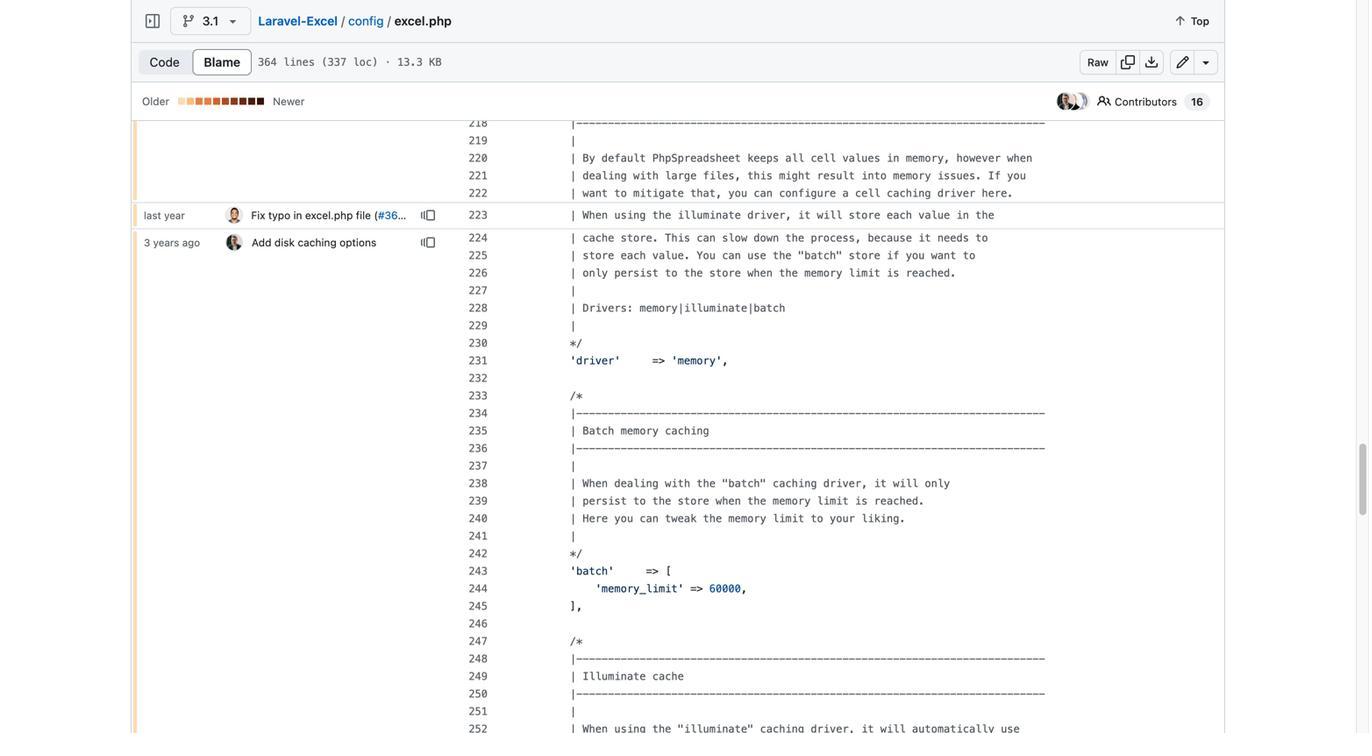 Task type: locate. For each thing, give the bounding box(es) containing it.
0 horizontal spatial excel.php
[[305, 209, 353, 222]]

1 vertical spatial cache
[[653, 671, 684, 683]]

years down last year
[[153, 236, 179, 249]]

213
[[469, 29, 488, 42]]

1 horizontal spatial cell
[[855, 187, 881, 200]]

0 vertical spatial dealing
[[583, 170, 627, 182]]

16
[[1192, 96, 1204, 108]]

0 vertical spatial disk
[[275, 51, 295, 64]]

3 years from the top
[[153, 236, 179, 249]]

raw link
[[1080, 50, 1117, 75]]

1 versions image from the top
[[421, 15, 435, 29]]

*/ up 'batch'
[[570, 548, 583, 560]]

1 horizontal spatial each
[[887, 209, 913, 222]]

1 ago from the top
[[182, 16, 200, 29]]

illuminate
[[583, 671, 646, 683]]

0 vertical spatial it
[[798, 209, 811, 222]]

1 3 years ago from the top
[[144, 51, 200, 64]]

2 years from the top
[[153, 51, 179, 64]]

this
[[665, 232, 691, 244]]

/ right config link
[[387, 14, 391, 28]]

|- up by
[[570, 117, 583, 129]]

#3613 link
[[378, 209, 410, 222]]

add for 214
[[252, 51, 272, 64]]

illuminate
[[678, 209, 741, 222]]

0 vertical spatial cache
[[583, 232, 615, 244]]

more edit options image
[[1200, 55, 1214, 69]]

, inside /* |-------------------------------------------------------------------------- | batch memory caching |-------------------------------------------------------------------------- | | when dealing with the "batch" caching driver, it will only | persist to the store when the memory limit is reached. | here you can tweak the memory limit to your liking. | */ 'batch' => [ 'memory_limit' => 60000 , ],
[[741, 583, 748, 595]]

3 versions image from the top
[[421, 208, 435, 222]]

add disk caching options link for 214
[[252, 51, 377, 64]]

1 vertical spatial */
[[570, 548, 583, 560]]

1 vertical spatial ,
[[741, 583, 748, 595]]

241
[[469, 530, 488, 543]]

1 disk from the top
[[275, 51, 295, 64]]

copy raw content image
[[1121, 55, 1135, 69]]

when inside /* |-------------------------------------------------------------------------- | batch memory caching |-------------------------------------------------------------------------- | | when dealing with the "batch" caching driver, it will only | persist to the store when the memory limit is reached. | here you can tweak the memory limit to your liking. | */ 'batch' => [ 'memory_limit' => 60000 , ],
[[716, 495, 741, 508]]

1 vertical spatial ago
[[182, 51, 200, 64]]

0 vertical spatial options
[[340, 51, 377, 64]]

when left using
[[583, 209, 608, 222]]

process,
[[811, 232, 862, 244]]

2 */ from the top
[[570, 548, 583, 560]]

when
[[1008, 152, 1033, 165], [748, 267, 773, 279], [716, 495, 741, 508]]

will up process,
[[817, 209, 843, 222]]

ago left 3.1
[[182, 16, 200, 29]]

phpspreadsheet
[[653, 152, 741, 165]]

240
[[469, 513, 488, 525]]

0 vertical spatial years
[[153, 16, 180, 29]]

can down "this"
[[754, 187, 773, 200]]

cache inside the | cache store. this can slow down the process, because it needs to | store each value. you can use the "batch" store if you want to | only persist to the store when the memory limit is reached. | | drivers: memory|illuminate|batch | */ 'driver' => 'memory' ,
[[583, 232, 615, 244]]

'cache'
[[545, 47, 589, 59]]

you
[[1008, 170, 1027, 182], [729, 187, 748, 200], [906, 250, 925, 262], [615, 513, 634, 525]]

2 vertical spatial when
[[716, 495, 741, 508]]

[ up the 'memory_limit'
[[665, 566, 672, 578]]

2 when from the top
[[583, 478, 608, 490]]

0 horizontal spatial cache
[[583, 232, 615, 244]]

2 versions image from the top
[[421, 50, 435, 64]]

0 horizontal spatial "batch"
[[722, 478, 767, 490]]

0 vertical spatial 3 years ago
[[144, 51, 200, 64]]

1 */ from the top
[[570, 337, 583, 350]]

[ inside /* |-------------------------------------------------------------------------- | batch memory caching |-------------------------------------------------------------------------- | | when dealing with the "batch" caching driver, it will only | persist to the store when the memory limit is reached. | here you can tweak the memory limit to your liking. | */ 'batch' => [ 'memory_limit' => 60000 , ],
[[665, 566, 672, 578]]

versions image right #3613 link
[[421, 208, 435, 222]]

|- down batch
[[570, 443, 583, 455]]

each inside the | cache store. this can slow down the process, because it needs to | store each value. you can use the "batch" store if you want to | only persist to the store when the memory limit is reached. | | drivers: memory|illuminate|batch | */ 'driver' => 'memory' ,
[[621, 250, 646, 262]]

driver,
[[748, 209, 792, 222], [824, 478, 868, 490]]

tweak
[[665, 513, 697, 525]]

,
[[722, 355, 729, 367], [741, 583, 748, 595]]

3 years ago down 4 years ago
[[144, 51, 200, 64]]

add disk caching options down setting
[[252, 51, 377, 64]]

1 vertical spatial 3
[[144, 236, 150, 249]]

add for 224
[[252, 236, 272, 249]]

1 vertical spatial when
[[583, 478, 608, 490]]

with up 'mitigate'
[[634, 170, 659, 182]]

2 horizontal spatial it
[[919, 232, 932, 244]]

only inside /* |-------------------------------------------------------------------------- | batch memory caching |-------------------------------------------------------------------------- | | when dealing with the "batch" caching driver, it will only | persist to the store when the memory limit is reached. | here you can tweak the memory limit to your liking. | */ 'batch' => [ 'memory_limit' => 60000 , ],
[[925, 478, 951, 490]]

1 horizontal spatial will
[[893, 478, 919, 490]]

persist inside the | cache store. this can slow down the process, because it needs to | store each value. you can use the "batch" store if you want to | only persist to the store when the memory limit is reached. | | drivers: memory|illuminate|batch | */ 'driver' => 'memory' ,
[[615, 267, 659, 279]]

ago down year
[[182, 236, 200, 249]]

1 vertical spatial options
[[340, 236, 377, 249]]

ago right code
[[182, 51, 200, 64]]

0 vertical spatial [
[[615, 47, 621, 59]]

when inside |-------------------------------------------------------------------------- | | by default phpspreadsheet keeps all cell values in memory, however when | dealing with large files, this might result into memory issues. if you | want to mitigate that, you can configure a cell caching driver here.
[[1008, 152, 1033, 165]]

1 horizontal spatial ,
[[741, 583, 748, 595]]

0 vertical spatial add disk caching options
[[252, 51, 377, 64]]

laravel-excel / config / excel.php
[[258, 14, 452, 28]]

1 vertical spatial with
[[665, 478, 691, 490]]

2 vertical spatial ago
[[182, 236, 200, 249]]

0 vertical spatial with
[[634, 170, 659, 182]]

1 horizontal spatial [
[[665, 566, 672, 578]]

1 options from the top
[[340, 51, 377, 64]]

store down a
[[849, 209, 881, 222]]

with up tweak
[[665, 478, 691, 490]]

0 vertical spatial only
[[583, 267, 608, 279]]

using
[[615, 209, 646, 222]]

0 horizontal spatial in
[[294, 209, 302, 222]]

1 horizontal spatial with
[[665, 478, 691, 490]]

want down by
[[583, 187, 608, 200]]

232
[[469, 372, 488, 385]]

0 vertical spatial reached.
[[906, 267, 957, 279]]

store down using
[[583, 250, 615, 262]]

1 vertical spatial limit
[[817, 495, 849, 508]]

1 horizontal spatial cache
[[653, 671, 684, 683]]

2 3 years ago from the top
[[144, 236, 200, 249]]

years down 4 years ago
[[153, 51, 179, 64]]

0 vertical spatial will
[[817, 209, 843, 222]]

1 vertical spatial driver,
[[824, 478, 868, 490]]

1 horizontal spatial "batch"
[[798, 250, 843, 262]]

3 years ago for 224
[[144, 236, 200, 249]]

2 |- from the top
[[570, 117, 583, 129]]

2 options from the top
[[340, 236, 377, 249]]

0 vertical spatial when
[[1008, 152, 1033, 165]]

add config setting for default value binder link
[[249, 16, 458, 29]]

can left tweak
[[640, 513, 659, 525]]

dealing down by
[[583, 170, 627, 182]]

#3613
[[378, 209, 410, 222]]

in right typo
[[294, 209, 302, 222]]

1 vertical spatial /*
[[570, 636, 583, 648]]

/* down 'driver'
[[570, 390, 583, 402]]

0 horizontal spatial /
[[341, 14, 345, 28]]

1 vertical spatial it
[[919, 232, 932, 244]]

excel.php
[[395, 14, 452, 28], [305, 209, 353, 222]]

only inside the | cache store. this can slow down the process, because it needs to | store each value. you can use the "batch" store if you want to | only persist to the store when the memory limit is reached. | | drivers: memory|illuminate|batch | */ 'driver' => 'memory' ,
[[583, 267, 608, 279]]

add disk caching options
[[252, 51, 377, 64], [252, 236, 377, 249]]

1 horizontal spatial want
[[932, 250, 957, 262]]

2 disk from the top
[[275, 236, 295, 249]]

versions image down binder
[[421, 50, 435, 64]]

1 horizontal spatial excel.php
[[395, 14, 452, 28]]

0 vertical spatial */
[[570, 337, 583, 350]]

years
[[153, 16, 180, 29], [153, 51, 179, 64], [153, 236, 179, 249]]

0 vertical spatial when
[[583, 209, 608, 222]]

it inside /* |-------------------------------------------------------------------------- | batch memory caching |-------------------------------------------------------------------------- | | when dealing with the "batch" caching driver, it will only | persist to the store when the memory limit is reached. | here you can tweak the memory limit to your liking. | */ 'batch' => [ 'memory_limit' => 60000 , ],
[[874, 478, 887, 490]]

/* for batch
[[570, 390, 583, 402]]

cache
[[583, 232, 615, 244], [653, 671, 684, 683]]

dealing down batch
[[615, 478, 659, 490]]

1 vertical spatial excel.php
[[305, 209, 353, 222]]

/ right setting
[[341, 14, 345, 28]]

driver, up the your
[[824, 478, 868, 490]]

0 vertical spatial want
[[583, 187, 608, 200]]

[
[[615, 47, 621, 59], [665, 566, 672, 578]]

0 vertical spatial cell
[[811, 152, 836, 165]]

238
[[469, 478, 488, 490]]

1 add disk caching options from the top
[[252, 51, 377, 64]]

1 3 from the top
[[144, 51, 150, 64]]

excel
[[307, 14, 338, 28]]

/* inside /* |-------------------------------------------------------------------------- | illuminate cache |-------------------------------------------------------------------------- |
[[570, 636, 583, 648]]

default right "for"
[[360, 16, 395, 29]]

3 down the last
[[144, 236, 150, 249]]

it left 'needs'
[[919, 232, 932, 244]]

versions image left 224 in the top left of the page
[[421, 236, 435, 250]]

can
[[754, 187, 773, 200], [697, 232, 716, 244], [722, 250, 741, 262], [640, 513, 659, 525]]

years right 4
[[153, 16, 180, 29]]

1 /* from the top
[[570, 390, 583, 402]]

add disk caching options down fix typo in excel.php file ( link at the top
[[252, 236, 377, 249]]

excel.php up kb
[[395, 14, 452, 28]]

options for 214
[[340, 51, 377, 64]]

/* inside /* |-------------------------------------------------------------------------- | batch memory caching |-------------------------------------------------------------------------- | | when dealing with the "batch" caching driver, it will only | persist to the store when the memory limit is reached. | here you can tweak the memory limit to your liking. | */ 'batch' => [ 'memory_limit' => 60000 , ],
[[570, 390, 583, 402]]

1 add disk caching options link from the top
[[252, 51, 377, 64]]

reached.
[[906, 267, 957, 279], [874, 495, 925, 508]]

in
[[887, 152, 900, 165], [294, 209, 302, 222], [957, 209, 970, 222]]

want inside the | cache store. this can slow down the process, because it needs to | store each value. you can use the "batch" store if you want to | only persist to the store when the memory limit is reached. | | drivers: memory|illuminate|batch | */ 'driver' => 'memory' ,
[[932, 250, 957, 262]]

1 vertical spatial "batch"
[[722, 478, 767, 490]]

options for 224
[[340, 236, 377, 249]]

2 vertical spatial years
[[153, 236, 179, 249]]

is down the if
[[887, 267, 900, 279]]

0 horizontal spatial each
[[621, 250, 646, 262]]

caching inside |-------------------------------------------------------------------------- | | by default phpspreadsheet keeps all cell values in memory, however when | dealing with large files, this might result into memory issues. if you | want to mitigate that, you can configure a cell caching driver here.
[[887, 187, 932, 200]]

0 vertical spatial add disk caching options link
[[252, 51, 377, 64]]

issues.
[[938, 170, 982, 182]]

driver, up "down"
[[748, 209, 792, 222]]

3
[[144, 51, 150, 64], [144, 236, 150, 249]]

cache right the illuminate
[[653, 671, 684, 683]]

into
[[862, 170, 887, 182]]

is up the your
[[855, 495, 868, 508]]

reached. down 'needs'
[[906, 267, 957, 279]]

220
[[469, 152, 488, 165]]

slow
[[722, 232, 748, 244]]

download raw content image
[[1145, 55, 1159, 69]]

0 horizontal spatial ,
[[722, 355, 729, 367]]

each down store.
[[621, 250, 646, 262]]

'memory'
[[672, 355, 722, 367]]

=> inside the | cache store. this can slow down the process, because it needs to | store each value. you can use the "batch" store if you want to | only persist to the store when the memory limit is reached. | | drivers: memory|illuminate|batch | */ 'driver' => 'memory' ,
[[653, 355, 665, 367]]

1 vertical spatial is
[[855, 495, 868, 508]]

/*
[[570, 390, 583, 402], [570, 636, 583, 648]]

0 horizontal spatial default
[[360, 16, 395, 29]]

1 vertical spatial each
[[621, 250, 646, 262]]

reached. inside the | cache store. this can slow down the process, because it needs to | store each value. you can use the "batch" store if you want to | only persist to the store when the memory limit is reached. | | drivers: memory|illuminate|batch | */ 'driver' => 'memory' ,
[[906, 267, 957, 279]]

when inside /* |-------------------------------------------------------------------------- | batch memory caching |-------------------------------------------------------------------------- | | when dealing with the "batch" caching driver, it will only | persist to the store when the memory limit is reached. | here you can tweak the memory limit to your liking. | */ 'batch' => [ 'memory_limit' => 60000 , ],
[[583, 478, 608, 490]]

needs
[[938, 232, 970, 244]]

reached. up liking.
[[874, 495, 925, 508]]

options down file
[[340, 236, 377, 249]]

cache down using
[[583, 232, 615, 244]]

limit up the your
[[817, 495, 849, 508]]

11 | from the top
[[570, 320, 577, 332]]

cell
[[811, 152, 836, 165], [855, 187, 881, 200]]

add left lines
[[252, 51, 272, 64]]

in down "driver"
[[957, 209, 970, 222]]

|- down 'cache' => [
[[570, 82, 583, 94]]

1 vertical spatial disk
[[275, 236, 295, 249]]

disk down typo
[[275, 236, 295, 249]]

1 vertical spatial dealing
[[615, 478, 659, 490]]

reached. inside /* |-------------------------------------------------------------------------- | batch memory caching |-------------------------------------------------------------------------- | | when dealing with the "batch" caching driver, it will only | persist to the store when the memory limit is reached. | here you can tweak the memory limit to your liking. | */ 'batch' => [ 'memory_limit' => 60000 , ],
[[874, 495, 925, 508]]

=> left 'memory'
[[653, 355, 665, 367]]

patrickbrouwers image
[[1057, 93, 1075, 110]]

1 horizontal spatial is
[[887, 267, 900, 279]]

value up 'needs'
[[919, 209, 951, 222]]

default right by
[[602, 152, 646, 165]]

each up because at the right top
[[887, 209, 913, 222]]

fix
[[251, 209, 265, 222]]

1 vertical spatial when
[[748, 267, 773, 279]]

"batch" inside the | cache store. this can slow down the process, because it needs to | store each value. you can use the "batch" store if you want to | only persist to the store when the memory limit is reached. | | drivers: memory|illuminate|batch | */ 'driver' => 'memory' ,
[[798, 250, 843, 262]]

versions image
[[421, 15, 435, 29], [421, 50, 435, 64], [421, 208, 435, 222], [421, 236, 435, 250]]

dealing inside /* |-------------------------------------------------------------------------- | batch memory caching |-------------------------------------------------------------------------- | | when dealing with the "batch" caching driver, it will only | persist to the store when the memory limit is reached. | here you can tweak the memory limit to your liking. | */ 'batch' => [ 'memory_limit' => 60000 , ],
[[615, 478, 659, 490]]

'batch'
[[570, 566, 615, 578]]

231
[[469, 355, 488, 367]]

persist down store.
[[615, 267, 659, 279]]

0 vertical spatial excel.php
[[395, 14, 452, 28]]

binder
[[427, 16, 458, 29]]

1 horizontal spatial it
[[874, 478, 887, 490]]

243
[[469, 566, 488, 578]]

0 vertical spatial value
[[398, 16, 424, 29]]

it
[[798, 209, 811, 222], [919, 232, 932, 244], [874, 478, 887, 490]]

each
[[887, 209, 913, 222], [621, 250, 646, 262]]

1 years from the top
[[153, 16, 180, 29]]

options
[[340, 51, 377, 64], [340, 236, 377, 249]]

15 | from the top
[[570, 495, 577, 508]]

(
[[374, 209, 378, 222]]

1 vertical spatial persist
[[583, 495, 627, 508]]

1 horizontal spatial value
[[919, 209, 951, 222]]

3 years ago
[[144, 51, 200, 64], [144, 236, 200, 249]]

[ right "'cache'" on the left top of page
[[615, 47, 621, 59]]

1 horizontal spatial when
[[748, 267, 773, 279]]

|- up batch
[[570, 408, 583, 420]]

|- up the illuminate
[[570, 653, 583, 666]]

2 3 from the top
[[144, 236, 150, 249]]

1 vertical spatial [
[[665, 566, 672, 578]]

| cache store. this can slow down the process, because it needs to | store each value. you can use the "batch" store if you want to | only persist to the store when the memory limit is reached. | | drivers: memory|illuminate|batch | */ 'driver' => 'memory' ,
[[519, 232, 989, 367]]

226
[[469, 267, 488, 279]]

1 vertical spatial add disk caching options
[[252, 236, 377, 249]]

memory inside the | cache store. this can slow down the process, because it needs to | store each value. you can use the "batch" store if you want to | only persist to the store when the memory limit is reached. | | drivers: memory|illuminate|batch | */ 'driver' => 'memory' ,
[[805, 267, 843, 279]]

add
[[249, 16, 269, 29], [252, 51, 272, 64], [252, 236, 272, 249]]

2 add disk caching options from the top
[[252, 236, 377, 249]]

can inside |-------------------------------------------------------------------------- | | by default phpspreadsheet keeps all cell values in memory, however when | dealing with large files, this might result into memory issues. if you | want to mitigate that, you can configure a cell caching driver here.
[[754, 187, 773, 200]]

when up here
[[583, 478, 608, 490]]

is
[[887, 267, 900, 279], [855, 495, 868, 508]]

with
[[634, 170, 659, 182], [665, 478, 691, 490]]

you right here
[[615, 513, 634, 525]]

233
[[469, 390, 488, 402]]

0 horizontal spatial is
[[855, 495, 868, 508]]

],
[[570, 601, 583, 613]]

4 | from the top
[[570, 187, 577, 200]]

2 /* from the top
[[570, 636, 583, 648]]

persist up here
[[583, 495, 627, 508]]

0 horizontal spatial want
[[583, 187, 608, 200]]

value left binder
[[398, 16, 424, 29]]

want down 'needs'
[[932, 250, 957, 262]]

add up 364
[[249, 16, 269, 29]]

2 vertical spatial it
[[874, 478, 887, 490]]

will up liking.
[[893, 478, 919, 490]]

, inside the | cache store. this can slow down the process, because it needs to | store each value. you can use the "batch" store if you want to | only persist to the store when the memory limit is reached. | | drivers: memory|illuminate|batch | */ 'driver' => 'memory' ,
[[722, 355, 729, 367]]

3 down 4
[[144, 51, 150, 64]]

0 vertical spatial persist
[[615, 267, 659, 279]]

8 | from the top
[[570, 267, 577, 279]]

218 219 220 221 222
[[469, 117, 488, 200]]

disk down laravel-
[[275, 51, 295, 64]]

222
[[469, 187, 488, 200]]

add disk caching options link down fix typo in excel.php file ( link at the top
[[252, 236, 377, 249]]

1 vertical spatial add
[[252, 51, 272, 64]]

1 horizontal spatial in
[[887, 152, 900, 165]]

excel.php left file
[[305, 209, 353, 222]]

0 vertical spatial ,
[[722, 355, 729, 367]]

0 horizontal spatial only
[[583, 267, 608, 279]]

you right the if
[[906, 250, 925, 262]]

add disk caching options link for 224
[[252, 236, 377, 249]]

here
[[583, 513, 608, 525]]

with inside |-------------------------------------------------------------------------- | | by default phpspreadsheet keeps all cell values in memory, however when | dealing with large files, this might result into memory issues. if you | want to mitigate that, you can configure a cell caching driver here.
[[634, 170, 659, 182]]

is inside /* |-------------------------------------------------------------------------- | batch memory caching |-------------------------------------------------------------------------- | | when dealing with the "batch" caching driver, it will only | persist to the store when the memory limit is reached. | here you can tweak the memory limit to your liking. | */ 'batch' => [ 'memory_limit' => 60000 , ],
[[855, 495, 868, 508]]

1 vertical spatial cell
[[855, 187, 881, 200]]

1 horizontal spatial only
[[925, 478, 951, 490]]

0 vertical spatial default
[[360, 16, 395, 29]]

cell up "result"
[[811, 152, 836, 165]]

2 add disk caching options link from the top
[[252, 236, 377, 249]]

18 | from the top
[[570, 671, 577, 683]]

versions image up kb
[[421, 15, 435, 29]]

"batch" inside /* |-------------------------------------------------------------------------- | batch memory caching |-------------------------------------------------------------------------- | | when dealing with the "batch" caching driver, it will only | persist to the store when the memory limit is reached. | here you can tweak the memory limit to your liking. | */ 'batch' => [ 'memory_limit' => 60000 , ],
[[722, 478, 767, 490]]

only
[[583, 267, 608, 279], [925, 478, 951, 490]]

add down fix
[[252, 236, 272, 249]]

1 vertical spatial add disk caching options link
[[252, 236, 377, 249]]

years for 214
[[153, 51, 179, 64]]

will inside /* |-------------------------------------------------------------------------- | batch memory caching |-------------------------------------------------------------------------- | | when dealing with the "batch" caching driver, it will only | persist to the store when the memory limit is reached. | here you can tweak the memory limit to your liking. | */ 'batch' => [ 'memory_limit' => 60000 , ],
[[893, 478, 919, 490]]

add disk caching options link down setting
[[252, 51, 377, 64]]

limit left the your
[[773, 513, 805, 525]]

0 vertical spatial "batch"
[[798, 250, 843, 262]]

*/ up 'driver'
[[570, 337, 583, 350]]

years for 224
[[153, 236, 179, 249]]

files,
[[703, 170, 741, 182]]

3.1 button
[[170, 7, 251, 35]]

=> up the 'memory_limit'
[[646, 566, 659, 578]]

0 horizontal spatial [
[[615, 47, 621, 59]]

3 |- from the top
[[570, 408, 583, 420]]

0 vertical spatial driver,
[[748, 209, 792, 222]]

0 vertical spatial limit
[[849, 267, 881, 279]]

0 horizontal spatial config
[[272, 16, 303, 29]]

=> left the 60000
[[691, 583, 703, 595]]

4
[[144, 16, 151, 29]]

value
[[398, 16, 424, 29], [919, 209, 951, 222]]

0 vertical spatial is
[[887, 267, 900, 279]]

it up liking.
[[874, 478, 887, 490]]

1 / from the left
[[341, 14, 345, 28]]

limit down because at the right top
[[849, 267, 881, 279]]

|
[[570, 135, 577, 147], [570, 152, 577, 165], [570, 170, 577, 182], [570, 187, 577, 200], [570, 209, 577, 222], [570, 232, 577, 244], [570, 250, 577, 262], [570, 267, 577, 279], [570, 285, 577, 297], [570, 302, 577, 315], [570, 320, 577, 332], [570, 425, 577, 437], [570, 460, 577, 473], [570, 478, 577, 490], [570, 495, 577, 508], [570, 513, 577, 525], [570, 530, 577, 543], [570, 671, 577, 683], [570, 706, 577, 718]]

0 horizontal spatial it
[[798, 209, 811, 222]]

it down configure
[[798, 209, 811, 222]]

/* down ],
[[570, 636, 583, 648]]

in up the into
[[887, 152, 900, 165]]

laravel-
[[258, 14, 307, 28]]

3 years ago down year
[[144, 236, 200, 249]]

options left ·
[[340, 51, 377, 64]]

store up tweak
[[678, 495, 710, 508]]

364
[[258, 56, 277, 68]]

3 ago from the top
[[182, 236, 200, 249]]

want
[[583, 187, 608, 200], [932, 250, 957, 262]]

default
[[360, 16, 395, 29], [602, 152, 646, 165]]

2 horizontal spatial when
[[1008, 152, 1033, 165]]

store.
[[621, 232, 659, 244]]

to inside |-------------------------------------------------------------------------- | | by default phpspreadsheet keeps all cell values in memory, however when | dealing with large files, this might result into memory issues. if you | want to mitigate that, you can configure a cell caching driver here.
[[615, 187, 627, 200]]

223
[[469, 209, 488, 222]]

1 vertical spatial want
[[932, 250, 957, 262]]

1 vertical spatial default
[[602, 152, 646, 165]]

2 ago from the top
[[182, 51, 200, 64]]

2 vertical spatial add
[[252, 236, 272, 249]]

add disk caching options for 224
[[252, 236, 377, 249]]

top
[[1191, 15, 1210, 27]]

0 horizontal spatial value
[[398, 16, 424, 29]]

disk
[[275, 51, 295, 64], [275, 236, 295, 249]]

memory inside |-------------------------------------------------------------------------- | | by default phpspreadsheet keeps all cell values in memory, however when | dealing with large files, this might result into memory issues. if you | want to mitigate that, you can configure a cell caching driver here.
[[893, 170, 932, 182]]

can up the you
[[697, 232, 716, 244]]

limit
[[849, 267, 881, 279], [817, 495, 849, 508], [773, 513, 805, 525]]

mitigate
[[634, 187, 684, 200]]

0 vertical spatial /*
[[570, 390, 583, 402]]

3 | from the top
[[570, 170, 577, 182]]

in inside |-------------------------------------------------------------------------- | | by default phpspreadsheet keeps all cell values in memory, however when | dealing with large files, this might result into memory issues. if you | want to mitigate that, you can configure a cell caching driver here.
[[887, 152, 900, 165]]

1 vertical spatial 3 years ago
[[144, 236, 200, 249]]

you inside the | cache store. this can slow down the process, because it needs to | store each value. you can use the "batch" store if you want to | only persist to the store when the memory limit is reached. | | drivers: memory|illuminate|batch | */ 'driver' => 'memory' ,
[[906, 250, 925, 262]]

|- down the illuminate
[[570, 688, 583, 701]]

cell down the into
[[855, 187, 881, 200]]

1 | from the top
[[570, 135, 577, 147]]



Task type: vqa. For each thing, say whether or not it's contained in the screenshot.
Octopus for GitHub Copilot icon
no



Task type: describe. For each thing, give the bounding box(es) containing it.
13.3
[[398, 56, 423, 68]]

/* |-------------------------------------------------------------------------- | illuminate cache |-------------------------------------------------------------------------- |
[[519, 636, 1046, 718]]

2 | from the top
[[570, 152, 577, 165]]

3.1
[[202, 14, 219, 28]]

you inside /* |-------------------------------------------------------------------------- | batch memory caching |-------------------------------------------------------------------------- | | when dealing with the "batch" caching driver, it will only | persist to the store when the memory limit is reached. | here you can tweak the memory limit to your liking. | */ 'batch' => [ 'memory_limit' => 60000 , ],
[[615, 513, 634, 525]]

add config setting for default value binder
[[249, 16, 458, 29]]

disk for 214
[[275, 51, 295, 64]]

12 | from the top
[[570, 425, 577, 437]]

16 | from the top
[[570, 513, 577, 525]]

239
[[469, 495, 488, 508]]

6 | from the top
[[570, 232, 577, 244]]

contributors
[[1115, 96, 1178, 108]]

dealing inside |-------------------------------------------------------------------------- | | by default phpspreadsheet keeps all cell values in memory, however when | dealing with large files, this might result into memory issues. if you | want to mitigate that, you can configure a cell caching driver here.
[[583, 170, 627, 182]]

persist inside /* |-------------------------------------------------------------------------- | batch memory caching |-------------------------------------------------------------------------- | | when dealing with the "batch" caching driver, it will only | persist to the store when the memory limit is reached. | here you can tweak the memory limit to your liking. | */ 'batch' => [ 'memory_limit' => 60000 , ],
[[583, 495, 627, 508]]

with inside /* |-------------------------------------------------------------------------- | batch memory caching |-------------------------------------------------------------------------- | | when dealing with the "batch" caching driver, it will only | persist to the store when the memory limit is reached. | here you can tweak the memory limit to your liking. | */ 'batch' => [ 'memory_limit' => 60000 , ],
[[665, 478, 691, 490]]

store down the you
[[710, 267, 741, 279]]

242
[[469, 548, 488, 560]]

is inside the | cache store. this can slow down the process, because it needs to | store each value. you can use the "batch" store if you want to | only persist to the store when the memory limit is reached. | | drivers: memory|illuminate|batch | */ 'driver' => 'memory' ,
[[887, 267, 900, 279]]

your
[[830, 513, 855, 525]]

·
[[385, 56, 391, 68]]

git branch image
[[182, 14, 196, 28]]

| when using the illuminate driver, it will store each value in the
[[519, 209, 995, 222]]

use
[[748, 250, 767, 262]]

ago for 214
[[182, 51, 200, 64]]

configure
[[779, 187, 836, 200]]

|--------------------------------------------------------------------------
[[519, 82, 1046, 94]]

19 | from the top
[[570, 706, 577, 718]]

'memory_limit'
[[596, 583, 684, 595]]

5 | from the top
[[570, 209, 577, 222]]

sc 9kayk9 0 image
[[1098, 94, 1112, 108]]

3 years ago for 214
[[144, 51, 200, 64]]

1 horizontal spatial config
[[348, 14, 384, 28]]

224
[[469, 232, 488, 244]]

237
[[469, 460, 488, 473]]

228
[[469, 302, 488, 315]]

0 vertical spatial add
[[249, 16, 269, 29]]

laravel-excel link
[[258, 14, 338, 28]]

a
[[843, 187, 849, 200]]

code button
[[138, 49, 192, 75]]

3 for 224
[[144, 236, 150, 249]]

224 225 226 227 228 229 230 231 232 233 234 235 236 237 238 239 240 241 242 243 244 245 246 247 248 249 250 251
[[469, 232, 488, 718]]

top button
[[1166, 9, 1218, 33]]

default inside |-------------------------------------------------------------------------- | | by default phpspreadsheet keeps all cell values in memory, however when | dealing with large files, this might result into memory issues. if you | want to mitigate that, you can configure a cell caching driver here.
[[602, 152, 646, 165]]

1 vertical spatial value
[[919, 209, 951, 222]]

you
[[697, 250, 716, 262]]

7 | from the top
[[570, 250, 577, 262]]

blame
[[204, 55, 241, 69]]

cache inside /* |-------------------------------------------------------------------------- | illuminate cache |-------------------------------------------------------------------------- |
[[653, 671, 684, 683]]

13 | from the top
[[570, 460, 577, 473]]

244
[[469, 583, 488, 595]]

248
[[469, 653, 488, 666]]

227
[[469, 285, 488, 297]]

10 | from the top
[[570, 302, 577, 315]]

limit inside the | cache store. this can slow down the process, because it needs to | store each value. you can use the "batch" store if you want to | only persist to the store when the memory limit is reached. | | drivers: memory|illuminate|batch | */ 'driver' => 'memory' ,
[[849, 267, 881, 279]]

3 for 214
[[144, 51, 150, 64]]

year
[[164, 209, 185, 222]]

|- inside |-------------------------------------------------------------------------- | | by default phpspreadsheet keeps all cell values in memory, however when | dealing with large files, this might result into memory issues. if you | want to mitigate that, you can configure a cell caching driver here.
[[570, 117, 583, 129]]

value.
[[653, 250, 691, 262]]

for
[[343, 16, 357, 29]]

250
[[469, 688, 488, 701]]

/* |-------------------------------------------------------------------------- | batch memory caching |-------------------------------------------------------------------------- | | when dealing with the "batch" caching driver, it will only | persist to the store when the memory limit is reached. | here you can tweak the memory limit to your liking. | */ 'batch' => [ 'memory_limit' => 60000 , ],
[[519, 390, 1046, 613]]

disk for 224
[[275, 236, 295, 249]]

225
[[469, 250, 488, 262]]

246
[[469, 618, 488, 630]]

kb
[[429, 56, 442, 68]]

edit file image
[[1176, 55, 1190, 69]]

driver
[[938, 187, 976, 200]]

when inside the | cache store. this can slow down the process, because it needs to | store each value. you can use the "batch" store if you want to | only persist to the store when the memory limit is reached. | | drivers: memory|illuminate|batch | */ 'driver' => 'memory' ,
[[748, 267, 773, 279]]

*/ inside /* |-------------------------------------------------------------------------- | batch memory caching |-------------------------------------------------------------------------- | | when dealing with the "batch" caching driver, it will only | persist to the store when the memory limit is reached. | here you can tweak the memory limit to your liking. | */ 'batch' => [ 'memory_limit' => 60000 , ],
[[570, 548, 583, 560]]

=> right "'cache'" on the left top of page
[[596, 47, 608, 59]]

ago for 224
[[182, 236, 200, 249]]

want inside |-------------------------------------------------------------------------- | | by default phpspreadsheet keeps all cell values in memory, however when | dealing with large files, this might result into memory issues. if you | want to mitigate that, you can configure a cell caching driver here.
[[583, 187, 608, 200]]

last year
[[144, 209, 185, 222]]

236
[[469, 443, 488, 455]]

fix typo in excel.php file ( link
[[251, 209, 378, 222]]

2 / from the left
[[387, 14, 391, 28]]

store inside /* |-------------------------------------------------------------------------- | batch memory caching |-------------------------------------------------------------------------- | | when dealing with the "batch" caching driver, it will only | persist to the store when the memory limit is reached. | here you can tweak the memory limit to your liking. | */ 'batch' => [ 'memory_limit' => 60000 , ],
[[678, 495, 710, 508]]

0 horizontal spatial will
[[817, 209, 843, 222]]

235
[[469, 425, 488, 437]]

4 versions image from the top
[[421, 236, 435, 250]]

store left the if
[[849, 250, 881, 262]]

file view element
[[138, 49, 252, 75]]

because
[[868, 232, 913, 244]]

0 horizontal spatial cell
[[811, 152, 836, 165]]

older
[[142, 95, 169, 107]]

2 vertical spatial limit
[[773, 513, 805, 525]]

216
[[469, 82, 488, 94]]

17 | from the top
[[570, 530, 577, 543]]

9 | from the top
[[570, 285, 577, 297]]

221
[[469, 170, 488, 182]]

/* for illuminate
[[570, 636, 583, 648]]

60000
[[710, 583, 741, 595]]

you right if
[[1008, 170, 1027, 182]]

can inside /* |-------------------------------------------------------------------------- | batch memory caching |-------------------------------------------------------------------------- | | when dealing with the "batch" caching driver, it will only | persist to the store when the memory limit is reached. | here you can tweak the memory limit to your liking. | */ 'batch' => [ 'memory_limit' => 60000 , ],
[[640, 513, 659, 525]]

218
[[469, 117, 488, 129]]

1 when from the top
[[583, 209, 608, 222]]

it inside the | cache store. this can slow down the process, because it needs to | store each value. you can use the "batch" store if you want to | only persist to the store when the memory limit is reached. | | drivers: memory|illuminate|batch | */ 'driver' => 'memory' ,
[[919, 232, 932, 244]]

code
[[150, 55, 180, 69]]

if
[[989, 170, 1001, 182]]

251
[[469, 706, 488, 718]]

6 |- from the top
[[570, 688, 583, 701]]

247
[[469, 636, 488, 648]]

364 lines (337 loc) · 13.3 kb
[[258, 56, 442, 68]]

memory|illuminate|batch
[[640, 302, 786, 315]]

219
[[469, 135, 488, 147]]

driver, inside /* |-------------------------------------------------------------------------- | batch memory caching |-------------------------------------------------------------------------- | | when dealing with the "batch" caching driver, it will only | persist to the store when the memory limit is reached. | here you can tweak the memory limit to your liking. | */ 'batch' => [ 'memory_limit' => 60000 , ],
[[824, 478, 868, 490]]

liking.
[[862, 513, 906, 525]]

can down slow
[[722, 250, 741, 262]]

however
[[957, 152, 1001, 165]]

drivers:
[[583, 302, 634, 315]]

fix typo in excel.php file ( #3613
[[251, 209, 410, 222]]

add disk caching options for 214
[[252, 51, 377, 64]]

0 horizontal spatial driver,
[[748, 209, 792, 222]]

you down files,
[[729, 187, 748, 200]]

230
[[469, 337, 488, 350]]

2 horizontal spatial in
[[957, 209, 970, 222]]

raw
[[1088, 56, 1109, 68]]

last
[[144, 209, 161, 222]]

might
[[779, 170, 811, 182]]

1 |- from the top
[[570, 82, 583, 94]]

229
[[469, 320, 488, 332]]

4 |- from the top
[[570, 443, 583, 455]]

(337
[[321, 56, 347, 68]]

typo
[[268, 209, 291, 222]]

here.
[[982, 187, 1014, 200]]

setting
[[306, 16, 340, 29]]

by
[[583, 152, 596, 165]]

5 |- from the top
[[570, 653, 583, 666]]

large
[[665, 170, 697, 182]]

file
[[356, 209, 371, 222]]

14 | from the top
[[570, 478, 577, 490]]

0 vertical spatial each
[[887, 209, 913, 222]]

*/ inside the | cache store. this can slow down the process, because it needs to | store each value. you can use the "batch" store if you want to | only persist to the store when the memory limit is reached. | | drivers: memory|illuminate|batch | */ 'driver' => 'memory' ,
[[570, 337, 583, 350]]

that,
[[691, 187, 722, 200]]

side panel image
[[146, 14, 160, 28]]

this
[[748, 170, 773, 182]]



